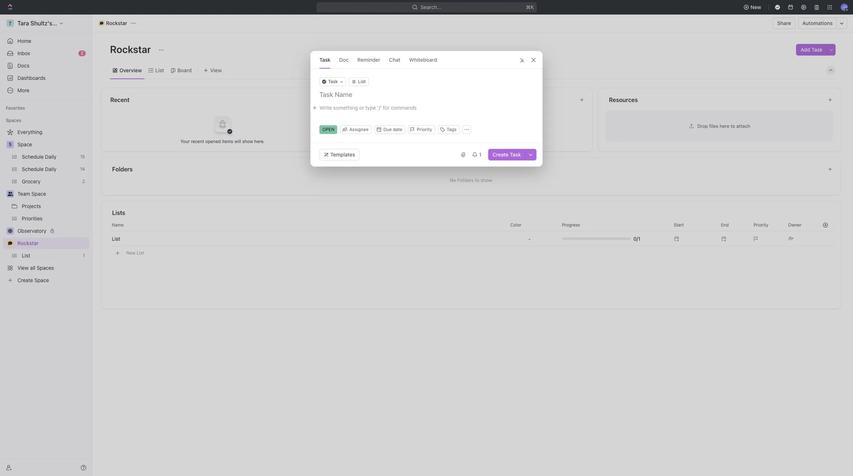 Task type: vqa. For each thing, say whether or not it's contained in the screenshot.
task name or type '/' for commands text box
no



Task type: locate. For each thing, give the bounding box(es) containing it.
0 horizontal spatial docs
[[17, 62, 29, 69]]

create task
[[493, 151, 521, 158]]

end button
[[717, 219, 750, 231]]

progress
[[562, 222, 580, 228]]

templates button
[[320, 149, 360, 161]]

dashboards
[[17, 75, 46, 81]]

1 vertical spatial list link
[[112, 235, 120, 242]]

home
[[17, 38, 31, 44]]

docs down inbox on the left top of the page
[[17, 62, 29, 69]]

tree containing space
[[3, 126, 89, 286]]

priority inside dropdown button
[[417, 127, 432, 132]]

0 vertical spatial to
[[731, 123, 735, 129]]

priority up you
[[417, 127, 432, 132]]

here
[[720, 123, 730, 129]]

0 vertical spatial new
[[751, 4, 762, 10]]

task button
[[320, 51, 331, 68]]

name button
[[109, 219, 506, 231]]

new for new list
[[126, 250, 135, 255]]

list link left board link
[[154, 65, 164, 75]]

space right team
[[31, 191, 46, 197]]

task down task button
[[328, 79, 338, 84]]

lists
[[112, 210, 125, 216]]

this
[[490, 139, 498, 144]]

tree inside sidebar navigation
[[3, 126, 89, 286]]

0 horizontal spatial comment image
[[8, 241, 12, 245]]

1 vertical spatial folders
[[458, 177, 474, 183]]

whiteboard
[[409, 56, 437, 63]]

folders button
[[112, 165, 822, 174]]

drop files here to attach
[[697, 123, 751, 129]]

0 vertical spatial priority
[[417, 127, 432, 132]]

space
[[17, 141, 32, 147], [31, 191, 46, 197]]

rockstar link
[[97, 19, 129, 28], [17, 237, 88, 249]]

0 vertical spatial show
[[242, 139, 253, 144]]

0 horizontal spatial rockstar link
[[17, 237, 88, 249]]

end
[[721, 222, 729, 228]]

space link
[[17, 139, 88, 150]]

0 vertical spatial list link
[[154, 65, 164, 75]]

no recent items image
[[208, 109, 237, 139]]

priority button left owner
[[750, 219, 784, 231]]

0 vertical spatial rockstar link
[[97, 19, 129, 28]]

task right create
[[510, 151, 521, 158]]

1 horizontal spatial rockstar link
[[97, 19, 129, 28]]

2 vertical spatial list
[[137, 250, 144, 255]]

docs right any
[[473, 139, 484, 144]]

recent
[[191, 139, 204, 144]]

docs link
[[3, 60, 89, 72]]

list link
[[154, 65, 164, 75], [112, 235, 120, 242]]

date
[[393, 127, 402, 132]]

0 horizontal spatial priority button
[[408, 125, 435, 134]]

1 horizontal spatial show
[[481, 177, 492, 183]]

0 vertical spatial space
[[17, 141, 32, 147]]

search...
[[421, 4, 441, 10]]

1 horizontal spatial docs
[[473, 139, 484, 144]]

2 vertical spatial rockstar
[[17, 240, 39, 246]]

to right 'here'
[[731, 123, 735, 129]]

you haven't added any docs to this location.
[[426, 139, 517, 144]]

docs inside "link"
[[17, 62, 29, 69]]

list
[[155, 67, 164, 73], [112, 235, 120, 242], [137, 250, 144, 255]]

1 vertical spatial to
[[485, 139, 489, 144]]

favorites button
[[3, 104, 28, 113]]

1 vertical spatial list
[[112, 235, 120, 242]]

0 horizontal spatial list link
[[112, 235, 120, 242]]

priority button
[[408, 125, 435, 134], [750, 219, 784, 231]]

Task Name text field
[[320, 90, 535, 99]]

board
[[178, 67, 192, 73]]

opened
[[205, 139, 221, 144]]

due date
[[384, 127, 402, 132]]

attach
[[737, 123, 751, 129]]

no most used docs image
[[457, 109, 486, 139]]

board link
[[176, 65, 192, 75]]

0 vertical spatial rockstar
[[106, 20, 127, 26]]

you
[[426, 139, 433, 144]]

home link
[[3, 35, 89, 47]]

0 horizontal spatial show
[[242, 139, 253, 144]]

tree
[[3, 126, 89, 286]]

priority button up you
[[408, 125, 435, 134]]

1 vertical spatial new
[[126, 250, 135, 255]]

no
[[450, 177, 456, 183]]

0 horizontal spatial priority
[[417, 127, 432, 132]]

0 vertical spatial priority button
[[408, 125, 435, 134]]

1 vertical spatial comment image
[[8, 241, 12, 245]]

list link down name
[[112, 235, 120, 242]]

share
[[778, 20, 791, 26]]

comment image
[[100, 21, 103, 25], [8, 241, 12, 245]]

0 horizontal spatial folders
[[112, 166, 133, 172]]

0 vertical spatial docs
[[17, 62, 29, 69]]

2 horizontal spatial to
[[731, 123, 735, 129]]

owner button
[[784, 219, 817, 231]]

due date button
[[375, 125, 405, 134]]

1 button
[[469, 149, 485, 161]]

1 vertical spatial rockstar
[[110, 43, 153, 55]]

to left "this"
[[485, 139, 489, 144]]

space right space, , element
[[17, 141, 32, 147]]

no folders to show
[[450, 177, 492, 183]]

team space link
[[17, 188, 88, 200]]

to down folders button
[[475, 177, 480, 183]]

0 vertical spatial list
[[155, 67, 164, 73]]

1 horizontal spatial list
[[137, 250, 144, 255]]

space, , element
[[7, 141, 14, 148]]

1 horizontal spatial priority button
[[750, 219, 784, 231]]

1 vertical spatial rockstar link
[[17, 237, 88, 249]]

task inside dropdown button
[[328, 79, 338, 84]]

folders inside button
[[112, 166, 133, 172]]

s
[[9, 142, 12, 147]]

list inside new list button
[[137, 250, 144, 255]]

to
[[731, 123, 735, 129], [485, 139, 489, 144], [475, 177, 480, 183]]

2 horizontal spatial list
[[155, 67, 164, 73]]

show right will
[[242, 139, 253, 144]]

0 vertical spatial folders
[[112, 166, 133, 172]]

docs
[[17, 62, 29, 69], [473, 139, 484, 144]]

assignee button
[[341, 127, 371, 133]]

whiteboard button
[[409, 51, 437, 68]]

2 vertical spatial to
[[475, 177, 480, 183]]

automations button
[[799, 18, 837, 29]]

1 horizontal spatial new
[[751, 4, 762, 10]]

new
[[751, 4, 762, 10], [126, 250, 135, 255]]

favorites
[[6, 105, 25, 111]]

show down folders button
[[481, 177, 492, 183]]

task
[[812, 46, 823, 53], [320, 56, 331, 63], [328, 79, 338, 84], [510, 151, 521, 158]]

your
[[181, 139, 190, 144]]

0 horizontal spatial new
[[126, 250, 135, 255]]

1 vertical spatial show
[[481, 177, 492, 183]]

doc button
[[339, 51, 349, 68]]

priority right end button
[[754, 222, 769, 228]]

0 vertical spatial comment image
[[100, 21, 103, 25]]

1 horizontal spatial to
[[485, 139, 489, 144]]

0 horizontal spatial to
[[475, 177, 480, 183]]

task left doc
[[320, 56, 331, 63]]

dialog
[[310, 51, 543, 167]]

open button
[[320, 125, 338, 134]]

start button
[[670, 219, 717, 231]]

1 horizontal spatial priority
[[754, 222, 769, 228]]

0/1
[[634, 235, 641, 242]]

new list
[[126, 250, 144, 255]]



Task type: describe. For each thing, give the bounding box(es) containing it.
⌘k
[[526, 4, 534, 10]]

0 horizontal spatial list
[[112, 235, 120, 242]]

add task button
[[797, 44, 827, 56]]

lists button
[[112, 208, 832, 217]]

doc
[[339, 56, 349, 63]]

rockstar link inside tree
[[17, 237, 88, 249]]

share button
[[773, 17, 796, 29]]

1 vertical spatial priority
[[754, 222, 769, 228]]

1 vertical spatial priority button
[[750, 219, 784, 231]]

will
[[234, 139, 241, 144]]

your recent opened items will show here.
[[181, 139, 265, 144]]

progress button
[[558, 219, 665, 231]]

comment image inside sidebar navigation
[[8, 241, 12, 245]]

add task
[[801, 46, 823, 53]]

new for new
[[751, 4, 762, 10]]

1 vertical spatial space
[[31, 191, 46, 197]]

user group image
[[7, 192, 13, 196]]

due
[[384, 127, 392, 132]]

1 horizontal spatial folders
[[458, 177, 474, 183]]

2
[[81, 50, 84, 56]]

owner
[[788, 222, 802, 228]]

drop
[[697, 123, 708, 129]]

files
[[710, 123, 719, 129]]

priority button
[[408, 125, 435, 134]]

reminder button
[[358, 51, 381, 68]]

color button
[[506, 219, 553, 231]]

color
[[511, 222, 522, 228]]

automations
[[803, 20, 833, 26]]

haven't
[[434, 139, 450, 144]]

sidebar navigation
[[0, 15, 93, 476]]

add
[[801, 46, 811, 53]]

location.
[[499, 139, 517, 144]]

recent
[[110, 97, 130, 103]]

1 button
[[469, 149, 485, 161]]

chat
[[389, 56, 401, 63]]

1
[[479, 151, 482, 158]]

new list button
[[109, 247, 835, 259]]

added
[[451, 139, 464, 144]]

spaces
[[6, 118, 21, 123]]

team
[[17, 191, 30, 197]]

inbox
[[17, 50, 30, 56]]

1 horizontal spatial comment image
[[100, 21, 103, 25]]

any
[[465, 139, 472, 144]]

tags button
[[438, 125, 460, 134]]

create
[[493, 151, 509, 158]]

1 vertical spatial docs
[[473, 139, 484, 144]]

task button
[[320, 77, 346, 86]]

overview
[[119, 67, 142, 73]]

assignee
[[349, 127, 369, 132]]

new button
[[741, 1, 766, 13]]

chat button
[[389, 51, 401, 68]]

name
[[112, 222, 124, 228]]

reminder
[[358, 56, 381, 63]]

items
[[222, 139, 233, 144]]

create task button
[[488, 149, 525, 161]]

dialog containing task
[[310, 51, 543, 167]]

here.
[[254, 139, 265, 144]]

1 horizontal spatial list link
[[154, 65, 164, 75]]

start
[[674, 222, 684, 228]]

rockstar inside sidebar navigation
[[17, 240, 39, 246]]

templates
[[330, 151, 355, 158]]

dashboards link
[[3, 72, 89, 84]]

team space
[[17, 191, 46, 197]]

tags button
[[438, 125, 460, 134]]

task right add
[[812, 46, 823, 53]]

overview link
[[118, 65, 142, 75]]

tags
[[447, 127, 457, 132]]

resources
[[609, 97, 638, 103]]

resources button
[[609, 96, 822, 104]]

open
[[322, 127, 335, 132]]



